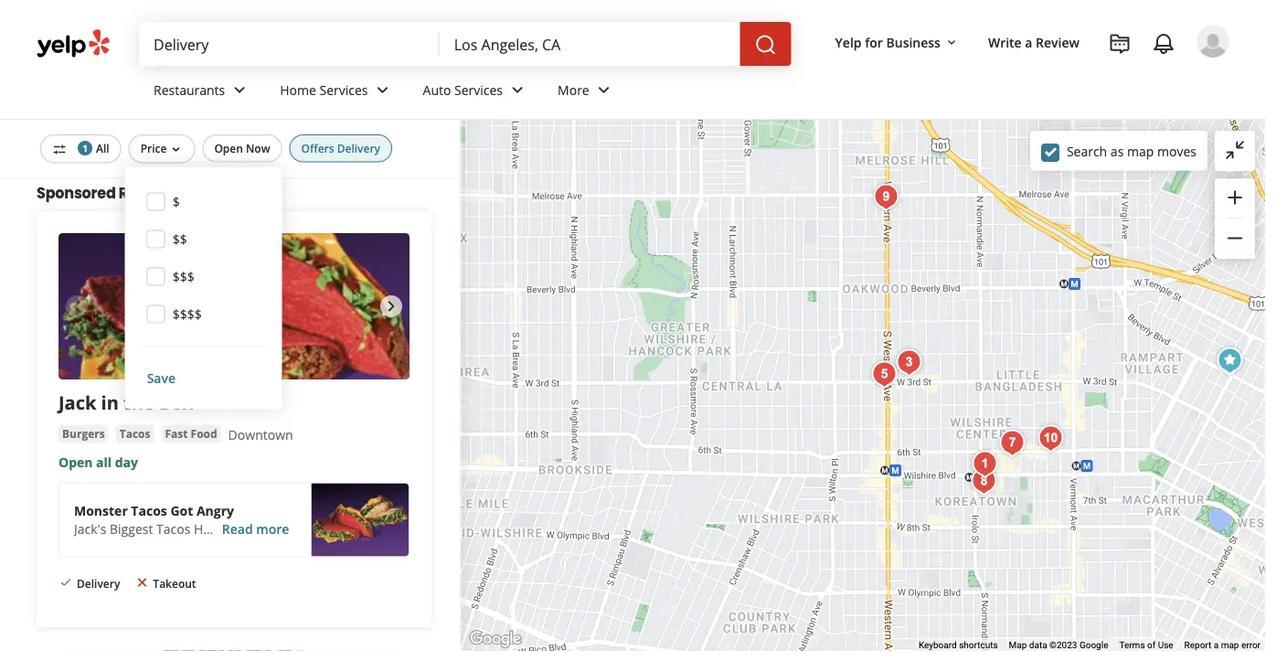 Task type: vqa. For each thing, say whether or not it's contained in the screenshot.
Business categories element
yes



Task type: describe. For each thing, give the bounding box(es) containing it.
tacos inside 'tacos' "button"
[[120, 426, 150, 441]]

read
[[222, 520, 253, 538]]

shortcuts
[[959, 640, 998, 651]]

write
[[988, 33, 1022, 51]]

$$$
[[172, 268, 194, 285]]

previous image
[[66, 295, 88, 317]]

los
[[311, 10, 347, 41]]

best
[[108, 10, 155, 41]]

food
[[191, 426, 217, 441]]

2 vertical spatial tacos
[[156, 520, 191, 538]]

got
[[170, 502, 193, 519]]

16 chevron down v2 image for price
[[169, 142, 183, 157]]

yelp for business
[[835, 33, 941, 51]]

yelp for business button
[[828, 26, 967, 59]]

a for write
[[1025, 33, 1033, 51]]

yelp
[[835, 33, 862, 51]]

read more
[[222, 520, 289, 538]]

0 horizontal spatial a
[[227, 520, 234, 538]]

open all day
[[59, 453, 138, 471]]

save button
[[140, 362, 268, 395]]

auto services
[[423, 81, 503, 98]]

projects image
[[1109, 33, 1131, 55]]

error
[[1242, 640, 1261, 651]]

biggest
[[110, 520, 153, 538]]

services for auto services
[[455, 81, 503, 98]]

report a map error link
[[1185, 640, 1261, 651]]

terms of use link
[[1120, 640, 1174, 651]]

near
[[254, 10, 307, 41]]

$$$$
[[172, 305, 202, 323]]

google
[[1080, 640, 1109, 651]]

terms
[[1120, 640, 1145, 651]]

home
[[280, 81, 316, 98]]

angry
[[197, 502, 234, 519]]

monster
[[74, 502, 128, 519]]

offers delivery button
[[289, 134, 392, 162]]

home services
[[280, 81, 368, 98]]

save
[[147, 369, 176, 387]]

$ button
[[140, 181, 268, 219]]

16 checkmark v2 image
[[59, 575, 73, 590]]

$$ button
[[140, 219, 268, 256]]

open now
[[214, 141, 270, 156]]

restaurants link
[[139, 66, 265, 119]]

Near text field
[[454, 34, 726, 54]]

jack in the box link
[[59, 389, 193, 415]]

delivery inside top 10 best delivery near los angeles, california
[[160, 10, 250, 41]]

fast food
[[165, 426, 217, 441]]

user actions element
[[821, 23, 1256, 135]]

tacos button
[[116, 425, 154, 443]]

angeles,
[[37, 40, 132, 70]]

fast food link
[[161, 425, 221, 443]]

more
[[558, 81, 590, 98]]

now
[[246, 141, 270, 156]]

sponsored
[[37, 182, 116, 203]]

16 chevron right v2 image
[[164, 0, 178, 11]]

report
[[1185, 640, 1212, 651]]

data
[[1030, 640, 1048, 651]]

10
[[82, 10, 103, 41]]

search image
[[755, 34, 777, 56]]

spicy
[[238, 520, 268, 538]]

burgers button
[[59, 425, 109, 443]]

keyboard shortcuts button
[[919, 639, 998, 651]]

google image
[[465, 627, 526, 651]]

24 chevron down v2 image for auto services
[[507, 79, 529, 101]]

results
[[119, 182, 172, 203]]

open now button
[[202, 134, 282, 162]]

1 all
[[82, 141, 109, 156]]

restaurants
[[154, 81, 225, 98]]

tacos link
[[116, 425, 154, 443]]

zzamong image
[[891, 344, 928, 381]]

as
[[1111, 142, 1124, 160]]

Find text field
[[154, 34, 425, 54]]

offers delivery
[[301, 141, 380, 156]]

1 vertical spatial tacos
[[131, 502, 167, 519]]

filters group
[[37, 134, 396, 409]]

box
[[159, 389, 193, 415]]

takeout
[[153, 575, 196, 591]]

open for open now
[[214, 141, 243, 156]]

burgers link
[[59, 425, 109, 443]]

map for moves
[[1127, 142, 1154, 160]]

burgers
[[62, 426, 105, 441]]

downtown
[[228, 426, 293, 443]]



Task type: locate. For each thing, give the bounding box(es) containing it.
$$$$ button
[[140, 294, 268, 331]]

collapse map image
[[1224, 139, 1246, 161]]

open for open all day
[[59, 453, 93, 471]]

map
[[1009, 640, 1027, 651]]

0 horizontal spatial none field
[[154, 34, 425, 54]]

jack
[[59, 389, 96, 415]]

$
[[172, 193, 180, 210]]

moves
[[1158, 142, 1197, 160]]

1 services from the left
[[320, 81, 368, 98]]

0 horizontal spatial delivery
[[77, 575, 120, 591]]

services right the auto
[[455, 81, 503, 98]]

new
[[272, 520, 299, 538]]

24 chevron down v2 image
[[229, 79, 251, 101], [372, 79, 394, 101], [507, 79, 529, 101], [593, 79, 615, 101]]

bob b. image
[[1197, 25, 1230, 58]]

delivery up 16 info v2 icon
[[160, 10, 250, 41]]

2 horizontal spatial delivery
[[337, 141, 380, 156]]

map right the as
[[1127, 142, 1154, 160]]

day
[[115, 453, 138, 471]]

next image
[[380, 295, 402, 317]]

none field up home
[[154, 34, 425, 54]]

falafel corner image
[[966, 463, 1003, 500]]

map region
[[275, 0, 1267, 651]]

jack's
[[74, 520, 106, 538]]

all
[[96, 453, 112, 471]]

keyboard
[[919, 640, 957, 651]]

for
[[865, 33, 883, 51]]

all
[[96, 141, 109, 156]]

1 vertical spatial open
[[59, 453, 93, 471]]

1 horizontal spatial open
[[214, 141, 243, 156]]

a
[[1025, 33, 1033, 51], [227, 520, 234, 538], [1214, 640, 1219, 651]]

auto services link
[[408, 66, 543, 119]]

tacos
[[120, 426, 150, 441], [131, 502, 167, 519], [156, 520, 191, 538]]

2 vertical spatial a
[[1214, 640, 1219, 651]]

3 24 chevron down v2 image from the left
[[507, 79, 529, 101]]

24 chevron down v2 image inside restaurants link
[[229, 79, 251, 101]]

hae ha heng thai bistro image
[[866, 356, 903, 393]]

map for error
[[1221, 640, 1240, 651]]

$$
[[172, 230, 187, 248]]

gogigo station image
[[868, 179, 905, 215]]

keyboard shortcuts
[[919, 640, 998, 651]]

write a review link
[[981, 26, 1087, 59]]

in
[[101, 389, 119, 415]]

brothers sandwich shop image
[[1033, 420, 1069, 457]]

delivery right the offers
[[337, 141, 380, 156]]

16 chevron down v2 image inside yelp for business button
[[945, 35, 959, 50]]

map left error
[[1221, 640, 1240, 651]]

1 vertical spatial delivery
[[337, 141, 380, 156]]

0 horizontal spatial services
[[320, 81, 368, 98]]

map data ©2023 google
[[1009, 640, 1109, 651]]

more link
[[543, 66, 630, 119]]

none field up more link
[[454, 34, 726, 54]]

1 24 chevron down v2 image from the left
[[229, 79, 251, 101]]

zoom in image
[[1224, 187, 1246, 208]]

home services link
[[265, 66, 408, 119]]

a right 'report'
[[1214, 640, 1219, 651]]

0 vertical spatial map
[[1127, 142, 1154, 160]]

0 vertical spatial tacos
[[120, 426, 150, 441]]

1 horizontal spatial 16 chevron down v2 image
[[945, 35, 959, 50]]

monster tacos got angry
[[74, 502, 234, 519]]

24 chevron down v2 image for home services
[[372, 79, 394, 101]]

of
[[1148, 640, 1156, 651]]

delivery right 16 checkmark v2 image at the left bottom of page
[[77, 575, 120, 591]]

none field near
[[454, 34, 726, 54]]

16 chevron down v2 image
[[945, 35, 959, 50], [169, 142, 183, 157]]

24 chevron down v2 image right more
[[593, 79, 615, 101]]

tacos up day at the left bottom of the page
[[120, 426, 150, 441]]

a right write
[[1025, 33, 1033, 51]]

©2023
[[1050, 640, 1078, 651]]

open left now in the left top of the page
[[214, 141, 243, 156]]

business categories element
[[139, 66, 1230, 119]]

24 chevron down v2 image left the auto
[[372, 79, 394, 101]]

slideshow element
[[59, 233, 410, 379]]

1 horizontal spatial services
[[455, 81, 503, 98]]

2 horizontal spatial a
[[1214, 640, 1219, 651]]

top
[[37, 10, 77, 41]]

16 chevron down v2 image for yelp for business
[[945, 35, 959, 50]]

a inside write a review link
[[1025, 33, 1033, 51]]

jack's biggest tacos have a spicy new friend
[[74, 520, 340, 538]]

sponsored results
[[37, 182, 172, 203]]

2 24 chevron down v2 image from the left
[[372, 79, 394, 101]]

business
[[887, 33, 941, 51]]

services
[[320, 81, 368, 98], [455, 81, 503, 98]]

fast food button
[[161, 425, 221, 443]]

write a review
[[988, 33, 1080, 51]]

1 vertical spatial map
[[1221, 640, 1240, 651]]

0 vertical spatial 16 chevron down v2 image
[[945, 35, 959, 50]]

24 chevron down v2 image right auto services
[[507, 79, 529, 101]]

the
[[123, 389, 154, 415]]

$$$ button
[[140, 256, 268, 294]]

16 chevron down v2 image right price
[[169, 142, 183, 157]]

delivery
[[160, 10, 250, 41], [337, 141, 380, 156], [77, 575, 120, 591]]

16 info v2 image
[[190, 80, 205, 95]]

0 horizontal spatial open
[[59, 453, 93, 471]]

None field
[[154, 34, 425, 54], [454, 34, 726, 54]]

24 chevron down v2 image right 16 info v2 icon
[[229, 79, 251, 101]]

1 vertical spatial a
[[227, 520, 234, 538]]

16 filter v2 image
[[52, 142, 67, 157]]

2 none field from the left
[[454, 34, 726, 54]]

services right home
[[320, 81, 368, 98]]

4 24 chevron down v2 image from the left
[[593, 79, 615, 101]]

egg tuck image
[[967, 446, 1004, 482]]

have
[[194, 520, 224, 538]]

zoom out image
[[1224, 227, 1246, 249]]

offers
[[301, 141, 334, 156]]

0 horizontal spatial 16 chevron down v2 image
[[169, 142, 183, 157]]

auto
[[423, 81, 451, 98]]

none field find
[[154, 34, 425, 54]]

terms of use
[[1120, 640, 1174, 651]]

1 horizontal spatial delivery
[[160, 10, 250, 41]]

taco bell image
[[1212, 342, 1249, 379]]

tacos down got
[[156, 520, 191, 538]]

2 vertical spatial delivery
[[77, 575, 120, 591]]

report a map error
[[1185, 640, 1261, 651]]

price button
[[129, 134, 195, 163]]

0 vertical spatial a
[[1025, 33, 1033, 51]]

search
[[1067, 142, 1108, 160]]

notifications image
[[1153, 33, 1175, 55]]

0 vertical spatial delivery
[[160, 10, 250, 41]]

a right have
[[227, 520, 234, 538]]

open left 'all'
[[59, 453, 93, 471]]

services for home services
[[320, 81, 368, 98]]

review
[[1036, 33, 1080, 51]]

louders image
[[994, 425, 1031, 461]]

24 chevron down v2 image for more
[[593, 79, 615, 101]]

search as map moves
[[1067, 142, 1197, 160]]

1 vertical spatial 16 chevron down v2 image
[[169, 142, 183, 157]]

open inside button
[[214, 141, 243, 156]]

1 none field from the left
[[154, 34, 425, 54]]

jack in the box
[[59, 389, 193, 415]]

1 horizontal spatial map
[[1221, 640, 1240, 651]]

california
[[136, 40, 244, 70]]

0 horizontal spatial map
[[1127, 142, 1154, 160]]

friend
[[302, 520, 340, 538]]

1
[[82, 142, 88, 154]]

16 info v2 image
[[176, 185, 191, 200]]

1 horizontal spatial a
[[1025, 33, 1033, 51]]

map
[[1127, 142, 1154, 160], [1221, 640, 1240, 651]]

2 services from the left
[[455, 81, 503, 98]]

24 chevron down v2 image inside auto services link
[[507, 79, 529, 101]]

24 chevron down v2 image inside home services link
[[372, 79, 394, 101]]

open
[[214, 141, 243, 156], [59, 453, 93, 471]]

24 chevron down v2 image for restaurants
[[229, 79, 251, 101]]

tacos up biggest
[[131, 502, 167, 519]]

24 chevron down v2 image inside more link
[[593, 79, 615, 101]]

top 10 best delivery near los angeles, california
[[37, 10, 347, 70]]

price
[[140, 141, 167, 156]]

more
[[256, 520, 289, 538]]

group
[[1215, 178, 1256, 259]]

None search field
[[139, 22, 795, 66]]

fast
[[165, 426, 188, 441]]

16 chevron down v2 image inside the price popup button
[[169, 142, 183, 157]]

1 horizontal spatial none field
[[454, 34, 726, 54]]

16 chevron down v2 image right business
[[945, 35, 959, 50]]

a for report
[[1214, 640, 1219, 651]]

delivery inside offers delivery button
[[337, 141, 380, 156]]

use
[[1158, 640, 1174, 651]]

16 close v2 image
[[135, 575, 149, 590]]

0 vertical spatial open
[[214, 141, 243, 156]]



